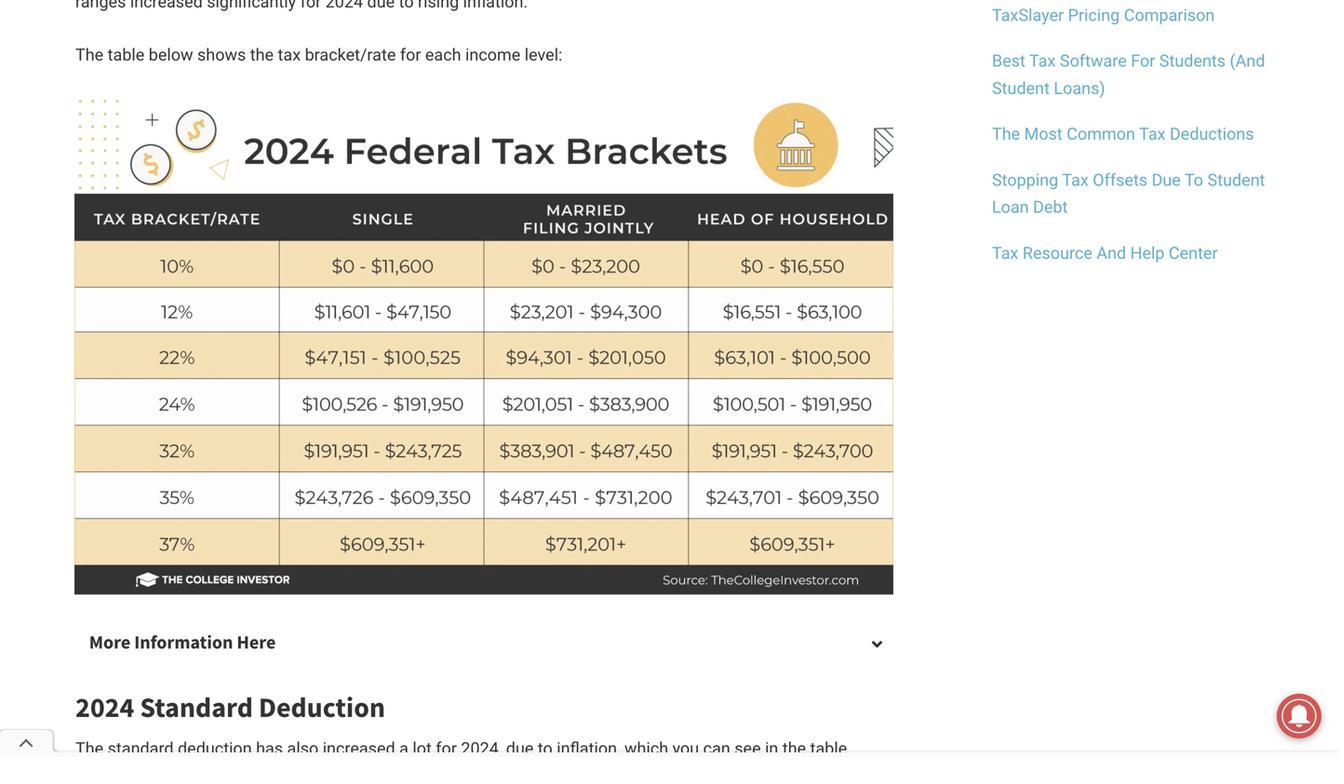 Task type: locate. For each thing, give the bounding box(es) containing it.
shows
[[197, 45, 246, 65]]

0 vertical spatial student
[[993, 79, 1050, 98]]

1 vertical spatial the
[[993, 124, 1021, 144]]

loans)
[[1055, 79, 1106, 98]]

to
[[1185, 170, 1204, 190]]

the for the table below shows the tax bracket/rate for each income level:
[[75, 45, 104, 65]]

resource
[[1023, 243, 1093, 263]]

1 vertical spatial student
[[1208, 170, 1266, 190]]

student right 'to' at the top of page
[[1208, 170, 1266, 190]]

0 horizontal spatial student
[[993, 79, 1050, 98]]

2024
[[75, 690, 134, 725]]

best tax software for students (and student loans) link
[[993, 51, 1266, 98]]

1 horizontal spatial student
[[1208, 170, 1266, 190]]

standard
[[140, 690, 253, 725]]

student
[[993, 79, 1050, 98], [1208, 170, 1266, 190]]

more
[[89, 630, 131, 654]]

the left the table on the left of the page
[[75, 45, 104, 65]]

the left 'most'
[[993, 124, 1021, 144]]

tax right best
[[1030, 51, 1056, 71]]

and
[[1097, 243, 1127, 263]]

1 horizontal spatial the
[[993, 124, 1021, 144]]

loan
[[993, 198, 1030, 217]]

tax
[[1030, 51, 1056, 71], [1140, 124, 1166, 144], [1063, 170, 1089, 190], [993, 243, 1019, 263]]

stopping
[[993, 170, 1059, 190]]

level:
[[525, 45, 563, 65]]

the table below shows the tax bracket/rate for each income level:
[[75, 45, 563, 65]]

best
[[993, 51, 1026, 71]]

the
[[75, 45, 104, 65], [993, 124, 1021, 144]]

the
[[250, 45, 274, 65]]

0 horizontal spatial the
[[75, 45, 104, 65]]

tax up "debt"
[[1063, 170, 1089, 190]]

student down best
[[993, 79, 1050, 98]]

0 vertical spatial the
[[75, 45, 104, 65]]

students
[[1160, 51, 1226, 71]]

tax down loan
[[993, 243, 1019, 263]]



Task type: describe. For each thing, give the bounding box(es) containing it.
deduction
[[259, 690, 386, 725]]

tax up "due"
[[1140, 124, 1166, 144]]

bracket/rate
[[305, 45, 396, 65]]

for
[[1132, 51, 1156, 71]]

stopping tax offsets due to student loan debt
[[993, 170, 1266, 217]]

student inside the 'best tax software for students (and student loans)'
[[993, 79, 1050, 98]]

student inside stopping tax offsets due to student loan debt
[[1208, 170, 1266, 190]]

below
[[149, 45, 193, 65]]

information
[[134, 630, 233, 654]]

here
[[237, 630, 276, 654]]

tax resource and help center link
[[993, 243, 1219, 263]]

deductions
[[1171, 124, 1255, 144]]

stopping tax offsets due to student loan debt link
[[993, 170, 1266, 217]]

due
[[1152, 170, 1182, 190]]

2024 federal tax brackets image
[[74, 96, 894, 595]]

software
[[1061, 51, 1127, 71]]

(and
[[1231, 51, 1266, 71]]

for
[[400, 45, 421, 65]]

common
[[1067, 124, 1136, 144]]

the for the most common tax deductions
[[993, 124, 1021, 144]]

help
[[1131, 243, 1165, 263]]

2024 standard deduction
[[75, 690, 386, 725]]

tax inside stopping tax offsets due to student loan debt
[[1063, 170, 1089, 190]]

more information here
[[89, 630, 276, 654]]

tax
[[278, 45, 301, 65]]

offsets
[[1093, 170, 1148, 190]]

the most common tax deductions link
[[993, 124, 1255, 144]]

center
[[1170, 243, 1219, 263]]

most
[[1025, 124, 1063, 144]]

table
[[108, 45, 145, 65]]

each
[[425, 45, 461, 65]]

debt
[[1034, 198, 1069, 217]]

income
[[466, 45, 521, 65]]

tax inside the 'best tax software for students (and student loans)'
[[1030, 51, 1056, 71]]

best tax software for students (and student loans)
[[993, 51, 1266, 98]]

the most common tax deductions
[[993, 124, 1255, 144]]

tax resource and help center
[[993, 243, 1219, 263]]



